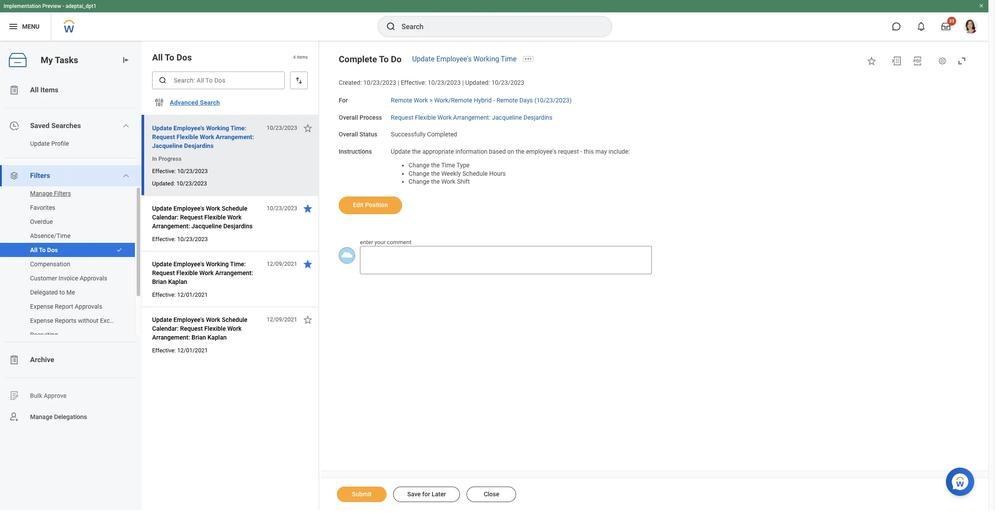 Task type: describe. For each thing, give the bounding box(es) containing it.
approvals for customer invoice approvals
[[80, 275, 107, 282]]

status
[[360, 131, 377, 138]]

compensation
[[30, 261, 70, 268]]

approvals for expense report approvals
[[75, 303, 102, 310]]

tasks
[[55, 55, 78, 65]]

this
[[584, 148, 594, 155]]

reports
[[55, 318, 76, 325]]

update employee's work schedule calendar: request flexible work arrangement: brian kaplan button
[[152, 315, 262, 343]]

update employee's work schedule calendar: request flexible work arrangement: jacqueline desjardins button
[[152, 203, 262, 232]]

update profile button
[[0, 137, 133, 151]]

recruiting button
[[0, 328, 126, 342]]

my tasks element
[[0, 41, 142, 511]]

work inside update employee's working time: request flexible work arrangement: brian kaplan
[[199, 270, 214, 277]]

filters button
[[0, 165, 142, 187]]

desjardins inside update employee's work schedule calendar: request flexible work arrangement: jacqueline desjardins
[[223, 223, 253, 230]]

type
[[457, 162, 470, 169]]

the down appropriate
[[431, 162, 440, 169]]

12/09/2021 for update employee's work schedule calendar: request flexible work arrangement: brian kaplan
[[267, 317, 297, 323]]

overall status element
[[391, 126, 457, 139]]

manage delegations
[[30, 414, 87, 421]]

fullscreen image
[[957, 56, 967, 66]]

2 horizontal spatial desjardins
[[524, 114, 553, 121]]

updated: 10/23/2023
[[152, 180, 207, 187]]

request
[[558, 148, 579, 155]]

all to dos inside 'button'
[[30, 247, 58, 254]]

bulk
[[30, 393, 42, 400]]

3 change from the top
[[409, 178, 430, 185]]

manage filters
[[30, 190, 71, 197]]

2 effective: 10/23/2023 from the top
[[152, 236, 208, 243]]

profile logan mcneil image
[[964, 19, 978, 35]]

to
[[59, 289, 65, 296]]

effective: 12/01/2021 for kaplan
[[152, 292, 208, 299]]

my
[[41, 55, 53, 65]]

schedule inside change the time type change the weekly schedule hours change the work shift
[[462, 170, 488, 177]]

information
[[455, 148, 487, 155]]

update profile
[[30, 140, 69, 147]]

rename image
[[9, 391, 19, 402]]

clipboard image
[[9, 355, 19, 366]]

1 vertical spatial search image
[[158, 76, 167, 85]]

delegated to me button
[[0, 286, 126, 300]]

saved
[[30, 122, 50, 130]]

to inside "item list" element
[[165, 52, 174, 63]]

all to dos button
[[0, 243, 112, 257]]

enter
[[360, 239, 373, 246]]

created:
[[339, 79, 362, 86]]

effective: for update employee's working time: request flexible work arrangement: brian kaplan
[[152, 292, 176, 299]]

inbox large image
[[942, 22, 950, 31]]

edit
[[353, 202, 364, 209]]

justify image
[[8, 21, 19, 32]]

menu button
[[0, 12, 51, 41]]

jacqueline inside update employee's work schedule calendar: request flexible work arrangement: jacqueline desjardins
[[192, 223, 222, 230]]

saved searches button
[[0, 115, 142, 137]]

manage for manage delegations
[[30, 414, 52, 421]]

view printable version (pdf) image
[[912, 56, 923, 66]]

edit position
[[353, 202, 388, 209]]

0 vertical spatial search image
[[386, 21, 396, 32]]

manage filters button
[[0, 187, 126, 201]]

edit position button
[[339, 197, 402, 215]]

star image for update employee's working time: request flexible work arrangement: brian kaplan
[[303, 259, 313, 270]]

expense reports without exceptions button
[[0, 314, 130, 328]]

perspective image
[[9, 171, 19, 181]]

working for update employee's working time: request flexible work arrangement: jacqueline desjardins
[[206, 125, 229, 132]]

1 | from the left
[[398, 79, 399, 86]]

implementation preview -   adeptai_dpt1
[[4, 3, 96, 9]]

export to excel image
[[891, 56, 902, 66]]

dos inside all to dos 'button'
[[47, 247, 58, 254]]

my tasks
[[41, 55, 78, 65]]

0 vertical spatial time
[[501, 55, 517, 63]]

star image for update employee's work schedule calendar: request flexible work arrangement: jacqueline desjardins
[[303, 203, 313, 214]]

on
[[507, 148, 514, 155]]

12/01/2021 for kaplan
[[177, 292, 208, 299]]

save for later button
[[393, 487, 460, 503]]

flexible inside update employee's working time: request flexible work arrangement: brian kaplan
[[176, 270, 198, 277]]

overall process
[[339, 114, 382, 121]]

favorites button
[[0, 201, 126, 215]]

12/09/2021 for update employee's working time: request flexible work arrangement: brian kaplan
[[267, 261, 297, 268]]

complete to do
[[339, 54, 402, 65]]

Search Workday  search field
[[402, 17, 594, 36]]

change the time type change the weekly schedule hours change the work shift
[[409, 162, 506, 185]]

calendar: for update employee's work schedule calendar: request flexible work arrangement: jacqueline desjardins
[[152, 214, 179, 221]]

based
[[489, 148, 506, 155]]

approve
[[44, 393, 67, 400]]

hybrid
[[474, 97, 492, 104]]

expense report approvals
[[30, 303, 102, 310]]

profile
[[51, 140, 69, 147]]

exceptions
[[100, 318, 130, 325]]

user plus image
[[9, 412, 19, 423]]

>
[[429, 97, 433, 104]]

customer invoice approvals button
[[0, 272, 126, 286]]

request inside update employee's work schedule calendar: request flexible work arrangement: jacqueline desjardins
[[180, 214, 203, 221]]

advanced search
[[170, 99, 220, 106]]

delegated
[[30, 289, 58, 296]]

transformation import image
[[121, 56, 130, 65]]

calendar: for update employee's work schedule calendar: request flexible work arrangement: brian kaplan
[[152, 326, 179, 333]]

me
[[66, 289, 75, 296]]

update for update employee's working time
[[412, 55, 435, 63]]

clock check image
[[9, 121, 19, 131]]

customer invoice approvals
[[30, 275, 107, 282]]

favorites
[[30, 204, 55, 211]]

update employee's working time
[[412, 55, 517, 63]]

desjardins inside update employee's working time: request flexible work arrangement: jacqueline desjardins
[[184, 142, 214, 149]]

remote work > work/remote hybrid - remote days (10/23/2023) link
[[391, 95, 572, 104]]

arrangement: inside update employee's working time: request flexible work arrangement: jacqueline desjardins
[[216, 134, 254, 141]]

manage delegations link
[[0, 407, 142, 428]]

notifications large image
[[917, 22, 926, 31]]

time inside change the time type change the weekly schedule hours change the work shift
[[441, 162, 455, 169]]

flexible inside update employee's working time: request flexible work arrangement: jacqueline desjardins
[[177, 134, 198, 141]]

all inside "item list" element
[[152, 52, 163, 63]]

update the appropriate information based on the employee's request - this may include:
[[391, 148, 630, 155]]

schedule for update employee's work schedule calendar: request flexible work arrangement: jacqueline desjardins
[[222, 205, 247, 212]]

for
[[422, 491, 430, 498]]

effective: 12/01/2021 for brian
[[152, 348, 208, 354]]

update employee's work schedule calendar: request flexible work arrangement: jacqueline desjardins
[[152, 205, 253, 230]]

check image
[[116, 247, 123, 253]]

arrangement: inside update employee's working time: request flexible work arrangement: brian kaplan
[[215, 270, 253, 277]]

report
[[55, 303, 73, 310]]

brian inside update employee's work schedule calendar: request flexible work arrangement: brian kaplan
[[192, 334, 206, 341]]

0 vertical spatial star image
[[866, 56, 877, 66]]

item list element
[[142, 41, 319, 511]]

Search: All To Dos text field
[[152, 72, 285, 89]]

in progress
[[152, 156, 182, 162]]

weekly
[[441, 170, 461, 177]]

33
[[949, 19, 954, 23]]

update for update employee's work schedule calendar: request flexible work arrangement: brian kaplan
[[152, 317, 172, 324]]

4 items
[[293, 55, 308, 60]]

employee's for update employee's working time
[[436, 55, 472, 63]]

employee's for update employee's working time: request flexible work arrangement: jacqueline desjardins
[[173, 125, 205, 132]]



Task type: vqa. For each thing, say whether or not it's contained in the screenshot.
the bottommost Dos
yes



Task type: locate. For each thing, give the bounding box(es) containing it.
33 button
[[936, 17, 956, 36]]

2 12/09/2021 from the top
[[267, 317, 297, 323]]

1 vertical spatial change
[[409, 170, 430, 177]]

comment
[[387, 239, 411, 246]]

manage up favorites
[[30, 190, 52, 197]]

all to dos inside "item list" element
[[152, 52, 192, 63]]

0 vertical spatial expense
[[30, 303, 53, 310]]

star image
[[866, 56, 877, 66], [303, 203, 313, 214], [303, 259, 313, 270]]

searches
[[51, 122, 81, 130]]

completed
[[427, 131, 457, 138]]

2 overall from the top
[[339, 131, 358, 138]]

2 change from the top
[[409, 170, 430, 177]]

employee's inside update employee's working time: request flexible work arrangement: jacqueline desjardins
[[173, 125, 205, 132]]

1 vertical spatial manage
[[30, 414, 52, 421]]

employee's
[[526, 148, 557, 155]]

0 vertical spatial change
[[409, 162, 430, 169]]

0 horizontal spatial updated:
[[152, 180, 175, 187]]

flexible inside update employee's work schedule calendar: request flexible work arrangement: brian kaplan
[[204, 326, 226, 333]]

1 vertical spatial kaplan
[[208, 334, 227, 341]]

flexible inside update employee's work schedule calendar: request flexible work arrangement: jacqueline desjardins
[[204, 214, 226, 221]]

overdue button
[[0, 215, 126, 229]]

include:
[[609, 148, 630, 155]]

chevron down image for filters
[[123, 172, 130, 180]]

1 horizontal spatial dos
[[177, 52, 192, 63]]

list containing manage filters
[[0, 187, 142, 342]]

0 vertical spatial schedule
[[462, 170, 488, 177]]

time down search workday search box
[[501, 55, 517, 63]]

shift
[[457, 178, 470, 185]]

customer
[[30, 275, 57, 282]]

approvals inside button
[[75, 303, 102, 310]]

advanced
[[170, 99, 198, 106]]

0 vertical spatial dos
[[177, 52, 192, 63]]

2 star image from the top
[[303, 315, 313, 326]]

schedule inside update employee's work schedule calendar: request flexible work arrangement: jacqueline desjardins
[[222, 205, 247, 212]]

time: for update employee's working time: request flexible work arrangement: jacqueline desjardins
[[230, 125, 246, 132]]

to left do
[[379, 54, 389, 65]]

0 horizontal spatial -
[[62, 3, 64, 9]]

successfully completed
[[391, 131, 457, 138]]

update for update employee's working time: request flexible work arrangement: jacqueline desjardins
[[152, 125, 172, 132]]

archive
[[30, 356, 54, 364]]

remote work > work/remote hybrid - remote days (10/23/2023)
[[391, 97, 572, 104]]

hours
[[489, 170, 506, 177]]

approvals up without
[[75, 303, 102, 310]]

action bar region
[[319, 479, 988, 511]]

request inside update employee's work schedule calendar: request flexible work arrangement: brian kaplan
[[180, 326, 203, 333]]

0 horizontal spatial brian
[[152, 279, 167, 286]]

work inside update employee's working time: request flexible work arrangement: jacqueline desjardins
[[200, 134, 214, 141]]

schedule
[[462, 170, 488, 177], [222, 205, 247, 212], [222, 317, 247, 324]]

manage down "bulk"
[[30, 414, 52, 421]]

12/01/2021 down update employee's work schedule calendar: request flexible work arrangement: brian kaplan
[[177, 348, 208, 354]]

2 vertical spatial change
[[409, 178, 430, 185]]

2 list from the top
[[0, 187, 142, 342]]

to inside 'button'
[[39, 247, 46, 254]]

2 vertical spatial star image
[[303, 259, 313, 270]]

updated: up remote work > work/remote hybrid - remote days (10/23/2023) link
[[465, 79, 490, 86]]

list
[[0, 80, 142, 428], [0, 187, 142, 342]]

work
[[414, 97, 428, 104], [438, 114, 452, 121], [200, 134, 214, 141], [441, 178, 456, 185], [206, 205, 220, 212], [227, 214, 242, 221], [199, 270, 214, 277], [206, 317, 220, 324], [227, 326, 242, 333]]

close button
[[467, 487, 516, 503]]

archive button
[[0, 350, 142, 371]]

update for update employee's work schedule calendar: request flexible work arrangement: jacqueline desjardins
[[152, 205, 172, 212]]

the down successfully completed
[[412, 148, 421, 155]]

update employee's work schedule calendar: request flexible work arrangement: brian kaplan
[[152, 317, 247, 341]]

1 horizontal spatial brian
[[192, 334, 206, 341]]

0 vertical spatial star image
[[303, 123, 313, 134]]

2 horizontal spatial to
[[379, 54, 389, 65]]

bulk approve
[[30, 393, 67, 400]]

update inside update employee's working time: request flexible work arrangement: brian kaplan
[[152, 261, 172, 268]]

expense up recruiting
[[30, 318, 53, 325]]

2 expense from the top
[[30, 318, 53, 325]]

complete
[[339, 54, 377, 65]]

later
[[432, 491, 446, 498]]

absence/time button
[[0, 229, 126, 243]]

request flexible work arrangement: jacqueline desjardins link
[[391, 112, 553, 121]]

list containing all items
[[0, 80, 142, 428]]

overall up instructions
[[339, 131, 358, 138]]

0 horizontal spatial jacqueline
[[152, 142, 183, 149]]

1 vertical spatial desjardins
[[184, 142, 214, 149]]

approvals right invoice
[[80, 275, 107, 282]]

2 vertical spatial -
[[580, 148, 582, 155]]

- left this on the top right
[[580, 148, 582, 155]]

0 vertical spatial effective: 10/23/2023
[[152, 168, 208, 175]]

0 vertical spatial chevron down image
[[123, 123, 130, 130]]

time: inside update employee's working time: request flexible work arrangement: brian kaplan
[[230, 261, 246, 268]]

2 horizontal spatial jacqueline
[[492, 114, 522, 121]]

- right preview
[[62, 3, 64, 9]]

1 remote from the left
[[391, 97, 412, 104]]

items
[[297, 55, 308, 60]]

updated: down in progress
[[152, 180, 175, 187]]

delegated to me
[[30, 289, 75, 296]]

items
[[40, 86, 58, 94]]

0 vertical spatial manage
[[30, 190, 52, 197]]

1 vertical spatial approvals
[[75, 303, 102, 310]]

0 vertical spatial all to dos
[[152, 52, 192, 63]]

working inside update employee's working time: request flexible work arrangement: brian kaplan
[[206, 261, 229, 268]]

working for update employee's working time
[[473, 55, 499, 63]]

| up work/remote
[[462, 79, 464, 86]]

search image
[[386, 21, 396, 32], [158, 76, 167, 85]]

kaplan
[[168, 279, 187, 286], [208, 334, 227, 341]]

1 vertical spatial chevron down image
[[123, 172, 130, 180]]

1 vertical spatial dos
[[47, 247, 58, 254]]

1 horizontal spatial filters
[[54, 190, 71, 197]]

1 horizontal spatial -
[[493, 97, 495, 104]]

1 horizontal spatial to
[[165, 52, 174, 63]]

arrangement: inside update employee's work schedule calendar: request flexible work arrangement: brian kaplan
[[152, 334, 190, 341]]

0 horizontal spatial remote
[[391, 97, 412, 104]]

1 overall from the top
[[339, 114, 358, 121]]

search
[[200, 99, 220, 106]]

1 star image from the top
[[303, 123, 313, 134]]

1 expense from the top
[[30, 303, 53, 310]]

schedule for update employee's work schedule calendar: request flexible work arrangement: brian kaplan
[[222, 317, 247, 324]]

the right on
[[516, 148, 525, 155]]

request inside update employee's working time: request flexible work arrangement: jacqueline desjardins
[[152, 134, 175, 141]]

0 horizontal spatial kaplan
[[168, 279, 187, 286]]

1 vertical spatial brian
[[192, 334, 206, 341]]

0 horizontal spatial desjardins
[[184, 142, 214, 149]]

0 vertical spatial filters
[[30, 172, 50, 180]]

remote left >
[[391, 97, 412, 104]]

all right transformation import icon
[[152, 52, 163, 63]]

gear image
[[938, 57, 947, 65]]

without
[[78, 318, 98, 325]]

0 horizontal spatial dos
[[47, 247, 58, 254]]

request flexible work arrangement: jacqueline desjardins
[[391, 114, 553, 121]]

2 manage from the top
[[30, 414, 52, 421]]

calendar: inside update employee's work schedule calendar: request flexible work arrangement: jacqueline desjardins
[[152, 214, 179, 221]]

effective: 12/01/2021 down update employee's work schedule calendar: request flexible work arrangement: brian kaplan
[[152, 348, 208, 354]]

time up weekly
[[441, 162, 455, 169]]

1 horizontal spatial |
[[462, 79, 464, 86]]

2 vertical spatial all
[[30, 247, 38, 254]]

0 vertical spatial -
[[62, 3, 64, 9]]

employee's inside update employee's work schedule calendar: request flexible work arrangement: brian kaplan
[[173, 317, 204, 324]]

1 vertical spatial 12/01/2021
[[177, 348, 208, 354]]

appropriate
[[422, 148, 454, 155]]

update for update employee's working time: request flexible work arrangement: brian kaplan
[[152, 261, 172, 268]]

1 12/09/2021 from the top
[[267, 261, 297, 268]]

approvals
[[80, 275, 107, 282], [75, 303, 102, 310]]

position
[[365, 202, 388, 209]]

kaplan inside update employee's work schedule calendar: request flexible work arrangement: brian kaplan
[[208, 334, 227, 341]]

1 effective: 12/01/2021 from the top
[[152, 292, 208, 299]]

compensation button
[[0, 257, 126, 272]]

to right transformation import icon
[[165, 52, 174, 63]]

1 12/01/2021 from the top
[[177, 292, 208, 299]]

- inside menu banner
[[62, 3, 64, 9]]

progress
[[158, 156, 182, 162]]

effective:
[[401, 79, 426, 86], [152, 168, 176, 175], [152, 236, 176, 243], [152, 292, 176, 299], [152, 348, 176, 354]]

0 vertical spatial brian
[[152, 279, 167, 286]]

brian inside update employee's working time: request flexible work arrangement: brian kaplan
[[152, 279, 167, 286]]

employee's for update employee's work schedule calendar: request flexible work arrangement: brian kaplan
[[173, 317, 204, 324]]

manage
[[30, 190, 52, 197], [30, 414, 52, 421]]

update
[[412, 55, 435, 63], [152, 125, 172, 132], [30, 140, 50, 147], [391, 148, 411, 155], [152, 205, 172, 212], [152, 261, 172, 268], [152, 317, 172, 324]]

menu banner
[[0, 0, 988, 41]]

1 vertical spatial jacqueline
[[152, 142, 183, 149]]

clipboard image
[[9, 85, 19, 96]]

enter your comment text field
[[360, 246, 652, 275]]

employee's inside update employee's working time: request flexible work arrangement: brian kaplan
[[173, 261, 204, 268]]

2 vertical spatial working
[[206, 261, 229, 268]]

2 | from the left
[[462, 79, 464, 86]]

for
[[339, 97, 348, 104]]

update inside update employee's work schedule calendar: request flexible work arrangement: brian kaplan
[[152, 317, 172, 324]]

0 horizontal spatial |
[[398, 79, 399, 86]]

1 horizontal spatial jacqueline
[[192, 223, 222, 230]]

working for update employee's working time: request flexible work arrangement: brian kaplan
[[206, 261, 229, 268]]

update for update the appropriate information based on the employee's request - this may include:
[[391, 148, 411, 155]]

star image
[[303, 123, 313, 134], [303, 315, 313, 326]]

2 chevron down image from the top
[[123, 172, 130, 180]]

1 vertical spatial schedule
[[222, 205, 247, 212]]

1 vertical spatial time
[[441, 162, 455, 169]]

0 vertical spatial time:
[[230, 125, 246, 132]]

2 vertical spatial desjardins
[[223, 223, 253, 230]]

1 horizontal spatial updated:
[[465, 79, 490, 86]]

implementation
[[4, 3, 41, 9]]

filters up 'manage filters'
[[30, 172, 50, 180]]

1 vertical spatial 12/09/2021
[[267, 317, 297, 323]]

1 vertical spatial expense
[[30, 318, 53, 325]]

all up compensation at the bottom of page
[[30, 247, 38, 254]]

the left shift
[[431, 178, 440, 185]]

1 calendar: from the top
[[152, 214, 179, 221]]

jacqueline inside update employee's working time: request flexible work arrangement: jacqueline desjardins
[[152, 142, 183, 149]]

update employee's working time: request flexible work arrangement: jacqueline desjardins
[[152, 125, 254, 149]]

1 vertical spatial updated:
[[152, 180, 175, 187]]

close environment banner image
[[979, 3, 984, 8]]

1 horizontal spatial remote
[[497, 97, 518, 104]]

time: for update employee's working time: request flexible work arrangement: brian kaplan
[[230, 261, 246, 268]]

1 vertical spatial all to dos
[[30, 247, 58, 254]]

process
[[360, 114, 382, 121]]

0 horizontal spatial to
[[39, 247, 46, 254]]

1 manage from the top
[[30, 190, 52, 197]]

2 vertical spatial jacqueline
[[192, 223, 222, 230]]

calendar: inside update employee's work schedule calendar: request flexible work arrangement: brian kaplan
[[152, 326, 179, 333]]

1 vertical spatial star image
[[303, 203, 313, 214]]

star image for update employee's working time: request flexible work arrangement: jacqueline desjardins
[[303, 123, 313, 134]]

recruiting
[[30, 332, 58, 339]]

update inside update employee's working time: request flexible work arrangement: jacqueline desjardins
[[152, 125, 172, 132]]

time: inside update employee's working time: request flexible work arrangement: jacqueline desjardins
[[230, 125, 246, 132]]

update for update profile
[[30, 140, 50, 147]]

expense for expense reports without exceptions
[[30, 318, 53, 325]]

all inside 'button'
[[30, 247, 38, 254]]

1 vertical spatial effective: 12/01/2021
[[152, 348, 208, 354]]

effective: for update employee's work schedule calendar: request flexible work arrangement: brian kaplan
[[152, 348, 176, 354]]

1 vertical spatial working
[[206, 125, 229, 132]]

0 horizontal spatial time
[[441, 162, 455, 169]]

in
[[152, 156, 157, 162]]

0 vertical spatial jacqueline
[[492, 114, 522, 121]]

saved searches
[[30, 122, 81, 130]]

work inside change the time type change the weekly schedule hours change the work shift
[[441, 178, 456, 185]]

| down do
[[398, 79, 399, 86]]

employee's inside update employee's work schedule calendar: request flexible work arrangement: jacqueline desjardins
[[173, 205, 204, 212]]

may
[[595, 148, 607, 155]]

2 remote from the left
[[497, 97, 518, 104]]

chevron down image for saved searches
[[123, 123, 130, 130]]

updated:
[[465, 79, 490, 86], [152, 180, 175, 187]]

effective: 10/23/2023 down update employee's work schedule calendar: request flexible work arrangement: jacqueline desjardins
[[152, 236, 208, 243]]

1 vertical spatial filters
[[54, 190, 71, 197]]

1 vertical spatial time:
[[230, 261, 246, 268]]

dos up search: all to dos text box
[[177, 52, 192, 63]]

0 vertical spatial kaplan
[[168, 279, 187, 286]]

search image up "configure" image
[[158, 76, 167, 85]]

update employee's working time link
[[412, 55, 517, 63]]

overall for overall process
[[339, 114, 358, 121]]

overall for overall status
[[339, 131, 358, 138]]

1 change from the top
[[409, 162, 430, 169]]

filters inside button
[[54, 190, 71, 197]]

to up compensation at the bottom of page
[[39, 247, 46, 254]]

2 12/01/2021 from the top
[[177, 348, 208, 354]]

1 vertical spatial calendar:
[[152, 326, 179, 333]]

instructions
[[339, 148, 372, 155]]

0 vertical spatial working
[[473, 55, 499, 63]]

effective: 12/01/2021 down update employee's working time: request flexible work arrangement: brian kaplan
[[152, 292, 208, 299]]

change
[[409, 162, 430, 169], [409, 170, 430, 177], [409, 178, 430, 185]]

kaplan inside update employee's working time: request flexible work arrangement: brian kaplan
[[168, 279, 187, 286]]

2 calendar: from the top
[[152, 326, 179, 333]]

schedule inside update employee's work schedule calendar: request flexible work arrangement: brian kaplan
[[222, 317, 247, 324]]

0 vertical spatial 12/01/2021
[[177, 292, 208, 299]]

approvals inside button
[[80, 275, 107, 282]]

dos inside "item list" element
[[177, 52, 192, 63]]

2 vertical spatial schedule
[[222, 317, 247, 324]]

0 vertical spatial desjardins
[[524, 114, 553, 121]]

2 horizontal spatial -
[[580, 148, 582, 155]]

dos down 'absence/time'
[[47, 247, 58, 254]]

1 effective: 10/23/2023 from the top
[[152, 168, 208, 175]]

(10/23/2023)
[[534, 97, 572, 104]]

0 horizontal spatial filters
[[30, 172, 50, 180]]

star image for update employee's work schedule calendar: request flexible work arrangement: brian kaplan
[[303, 315, 313, 326]]

employee's for update employee's working time: request flexible work arrangement: brian kaplan
[[173, 261, 204, 268]]

expense reports without exceptions
[[30, 318, 130, 325]]

adeptai_dpt1
[[65, 3, 96, 9]]

- right hybrid at top left
[[493, 97, 495, 104]]

1 horizontal spatial search image
[[386, 21, 396, 32]]

update employee's working time: request flexible work arrangement: brian kaplan
[[152, 261, 253, 286]]

1 horizontal spatial all to dos
[[152, 52, 192, 63]]

1 chevron down image from the top
[[123, 123, 130, 130]]

update inside update employee's work schedule calendar: request flexible work arrangement: jacqueline desjardins
[[152, 205, 172, 212]]

|
[[398, 79, 399, 86], [462, 79, 464, 86]]

configure image
[[154, 97, 165, 108]]

-
[[62, 3, 64, 9], [493, 97, 495, 104], [580, 148, 582, 155]]

1 horizontal spatial kaplan
[[208, 334, 227, 341]]

employee's for update employee's work schedule calendar: request flexible work arrangement: jacqueline desjardins
[[173, 205, 204, 212]]

1 vertical spatial all
[[30, 86, 39, 94]]

manage for manage filters
[[30, 190, 52, 197]]

chevron down image inside filters dropdown button
[[123, 172, 130, 180]]

desjardins
[[524, 114, 553, 121], [184, 142, 214, 149], [223, 223, 253, 230]]

1 vertical spatial effective: 10/23/2023
[[152, 236, 208, 243]]

0 horizontal spatial all to dos
[[30, 247, 58, 254]]

0 vertical spatial overall
[[339, 114, 358, 121]]

time:
[[230, 125, 246, 132], [230, 261, 246, 268]]

expense for expense report approvals
[[30, 303, 53, 310]]

the left weekly
[[431, 170, 440, 177]]

0 vertical spatial 12/09/2021
[[267, 261, 297, 268]]

chevron down image
[[123, 123, 130, 130], [123, 172, 130, 180]]

1 list from the top
[[0, 80, 142, 428]]

invoice
[[59, 275, 78, 282]]

effective: 10/23/2023 up updated: 10/23/2023
[[152, 168, 208, 175]]

chevron down image inside the saved searches dropdown button
[[123, 123, 130, 130]]

1 vertical spatial star image
[[303, 315, 313, 326]]

filters inside dropdown button
[[30, 172, 50, 180]]

delegations
[[54, 414, 87, 421]]

all left items
[[30, 86, 39, 94]]

successfully
[[391, 131, 426, 138]]

2 effective: 12/01/2021 from the top
[[152, 348, 208, 354]]

update inside my tasks element
[[30, 140, 50, 147]]

overall down the for
[[339, 114, 358, 121]]

effective: for update employee's work schedule calendar: request flexible work arrangement: jacqueline desjardins
[[152, 236, 176, 243]]

0 vertical spatial effective: 12/01/2021
[[152, 292, 208, 299]]

1 horizontal spatial desjardins
[[223, 223, 253, 230]]

sort image
[[295, 76, 303, 85]]

working inside update employee's working time: request flexible work arrangement: jacqueline desjardins
[[206, 125, 229, 132]]

1 horizontal spatial time
[[501, 55, 517, 63]]

0 vertical spatial calendar:
[[152, 214, 179, 221]]

search image up do
[[386, 21, 396, 32]]

0 vertical spatial all
[[152, 52, 163, 63]]

updated: inside "item list" element
[[152, 180, 175, 187]]

save
[[407, 491, 421, 498]]

remote left days
[[497, 97, 518, 104]]

arrangement: inside update employee's work schedule calendar: request flexible work arrangement: jacqueline desjardins
[[152, 223, 190, 230]]

overall
[[339, 114, 358, 121], [339, 131, 358, 138]]

do
[[391, 54, 402, 65]]

12/01/2021 down update employee's working time: request flexible work arrangement: brian kaplan
[[177, 292, 208, 299]]

0 vertical spatial updated:
[[465, 79, 490, 86]]

1 vertical spatial -
[[493, 97, 495, 104]]

submit
[[352, 491, 372, 498]]

0 horizontal spatial search image
[[158, 76, 167, 85]]

filters up favorites button
[[54, 190, 71, 197]]

all items button
[[0, 80, 142, 101]]

expense down delegated at the bottom
[[30, 303, 53, 310]]

request inside update employee's working time: request flexible work arrangement: brian kaplan
[[152, 270, 175, 277]]

manage inside button
[[30, 190, 52, 197]]

overall status
[[339, 131, 377, 138]]

1 vertical spatial overall
[[339, 131, 358, 138]]

0 vertical spatial approvals
[[80, 275, 107, 282]]

request
[[391, 114, 413, 121], [152, 134, 175, 141], [180, 214, 203, 221], [152, 270, 175, 277], [180, 326, 203, 333]]

12/01/2021 for brian
[[177, 348, 208, 354]]

all inside button
[[30, 86, 39, 94]]

bulk approve link
[[0, 386, 142, 407]]

work/remote
[[434, 97, 472, 104]]



